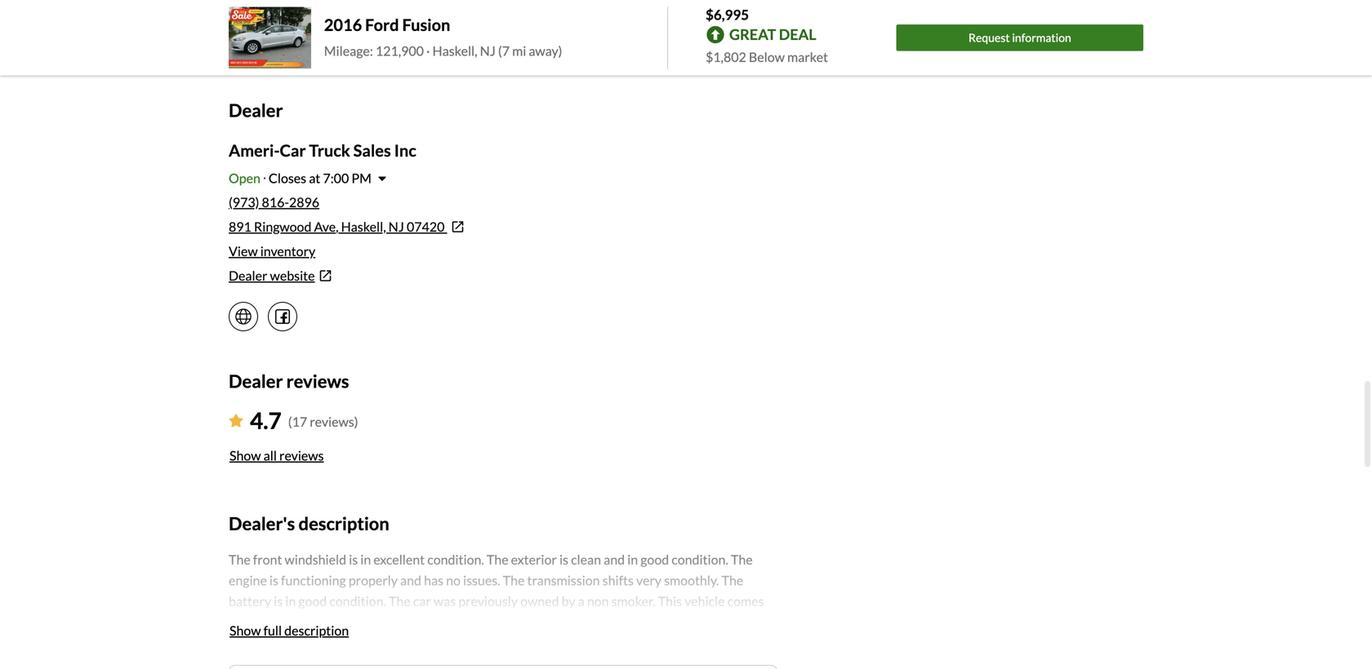 Task type: describe. For each thing, give the bounding box(es) containing it.
show for dealer's
[[230, 623, 261, 639]]

$6,995
[[706, 6, 749, 23]]

2 horizontal spatial in
[[628, 552, 638, 568]]

1 horizontal spatial vehicle
[[685, 594, 725, 610]]

information
[[291, 636, 359, 652]]

request information button
[[897, 25, 1144, 51]]

inc
[[394, 141, 417, 161]]

battery
[[229, 594, 271, 610]]

non
[[587, 594, 609, 610]]

0 vertical spatial reviews
[[287, 371, 349, 392]]

previous
[[441, 615, 491, 631]]

no
[[446, 573, 461, 589]]

dealer for dealer website
[[229, 268, 268, 284]]

purposes
[[412, 32, 452, 44]]

for
[[338, 32, 350, 44]]

reviews inside "button"
[[279, 448, 324, 464]]

0 horizontal spatial haskell,
[[341, 219, 386, 235]]

,
[[336, 219, 339, 235]]

of
[[694, 32, 703, 44]]

ringwood
[[254, 219, 312, 235]]

haskell, inside 2016 ford fusion mileage: 121,900 · haskell, nj (7 mi away)
[[433, 43, 478, 59]]

has
[[424, 573, 444, 589]]

windshield
[[285, 552, 346, 568]]

dealer reviews
[[229, 371, 349, 392]]

891
[[229, 219, 252, 235]]

engine
[[229, 573, 267, 589]]

request information
[[969, 31, 1072, 45]]

closes
[[269, 170, 306, 186]]

owned
[[521, 594, 559, 610]]

0 vertical spatial this
[[658, 594, 682, 610]]

shifts
[[603, 573, 634, 589]]

(973)
[[229, 195, 259, 210]]

do
[[493, 32, 504, 44]]

121,900
[[376, 43, 424, 59]]

·
[[427, 43, 430, 59]]

1 vertical spatial and
[[604, 552, 625, 568]]

informational
[[352, 32, 410, 44]]

ameri-car truck sales inc link
[[229, 141, 417, 161]]

ameri-
[[229, 141, 280, 161]]

car
[[280, 141, 306, 161]]

show full description button
[[229, 613, 350, 649]]

dealer's
[[229, 513, 295, 535]]

dealer website
[[229, 268, 315, 284]]

market
[[788, 49, 828, 65]]

and inside the *estimated payments are for informational purposes only, and do not represent a financing offer or guarantee of credit from the seller.
[[475, 32, 491, 44]]

0 horizontal spatial in
[[285, 594, 296, 610]]

owner.
[[493, 615, 532, 631]]

dealer website link
[[229, 266, 778, 286]]

by
[[562, 594, 576, 610]]

*estimated payments are for informational purposes only, and do not represent a financing offer or guarantee of credit from the seller.
[[229, 32, 769, 59]]

great
[[730, 25, 776, 43]]

key.
[[300, 615, 322, 631]]

offer
[[614, 32, 635, 44]]

excellent
[[374, 552, 425, 568]]

financing
[[573, 32, 612, 44]]

(17
[[288, 414, 307, 430]]

payments
[[278, 32, 320, 44]]

from
[[732, 32, 753, 44]]

the front windshield is in excellent condition.  the exterior is clean and in good condition.  the engine is functioning properly and has no issues.  the transmission shifts very smoothly.  the battery is in good condition.  the car was previously owned by a non smoker.  this vehicle comes with a spare key.  this vehicle had one previous owner. additional information
[[229, 552, 764, 652]]

1 vertical spatial a
[[578, 594, 585, 610]]

full
[[264, 623, 282, 639]]

open closes at 7:00 pm
[[229, 170, 372, 186]]

is up transmission
[[560, 552, 569, 568]]

reviews)
[[310, 414, 358, 430]]

at
[[309, 170, 321, 186]]

ave
[[314, 219, 336, 235]]

request
[[969, 31, 1010, 45]]

*estimated
[[229, 32, 276, 44]]

2896
[[289, 195, 320, 210]]

seller.
[[229, 47, 254, 59]]

truck
[[309, 141, 350, 161]]

previously
[[459, 594, 518, 610]]

4.7 (17 reviews)
[[250, 407, 358, 435]]

is up properly
[[349, 552, 358, 568]]



Task type: locate. For each thing, give the bounding box(es) containing it.
2 vertical spatial a
[[257, 615, 263, 631]]

0 horizontal spatial nj
[[389, 219, 404, 235]]

in up properly
[[361, 552, 371, 568]]

exterior
[[511, 552, 557, 568]]

description inside button
[[284, 623, 349, 639]]

0 vertical spatial show
[[230, 448, 261, 464]]

0 horizontal spatial and
[[400, 573, 422, 589]]

nj left 07420
[[389, 219, 404, 235]]

show for dealer
[[230, 448, 261, 464]]

deal
[[779, 25, 817, 43]]

dealer
[[229, 100, 283, 121], [229, 268, 268, 284], [229, 371, 283, 392]]

0 horizontal spatial good
[[298, 594, 327, 610]]

the
[[754, 32, 769, 44]]

functioning
[[281, 573, 346, 589]]

mileage:
[[324, 43, 373, 59]]

credit
[[705, 32, 730, 44]]

is
[[349, 552, 358, 568], [560, 552, 569, 568], [270, 573, 279, 589], [274, 594, 283, 610]]

0 vertical spatial description
[[299, 513, 390, 535]]

a inside the *estimated payments are for informational purposes only, and do not represent a financing offer or guarantee of credit from the seller.
[[566, 32, 571, 44]]

1 dealer from the top
[[229, 100, 283, 121]]

reviews up "4.7 (17 reviews)"
[[287, 371, 349, 392]]

ford
[[365, 15, 399, 35]]

$1,802 below market
[[706, 49, 828, 65]]

and up shifts at left bottom
[[604, 552, 625, 568]]

2 horizontal spatial a
[[578, 594, 585, 610]]

show inside button
[[230, 623, 261, 639]]

dealer for dealer reviews
[[229, 371, 283, 392]]

very
[[636, 573, 662, 589]]

2 show from the top
[[230, 623, 261, 639]]

2 horizontal spatial condition.
[[672, 552, 729, 568]]

comes
[[728, 594, 764, 610]]

only,
[[454, 32, 473, 44]]

is up spare
[[274, 594, 283, 610]]

1 vertical spatial description
[[284, 623, 349, 639]]

vehicle left had
[[351, 615, 391, 631]]

1 horizontal spatial in
[[361, 552, 371, 568]]

in up spare
[[285, 594, 296, 610]]

and left do
[[475, 32, 491, 44]]

1 horizontal spatial condition.
[[427, 552, 484, 568]]

3 dealer from the top
[[229, 371, 283, 392]]

vehicle down smoothly.
[[685, 594, 725, 610]]

nj
[[480, 43, 496, 59], [389, 219, 404, 235]]

a
[[566, 32, 571, 44], [578, 594, 585, 610], [257, 615, 263, 631]]

816-
[[262, 195, 289, 210]]

1 vertical spatial this
[[324, 615, 348, 631]]

(7
[[498, 43, 510, 59]]

a left full
[[257, 615, 263, 631]]

0 vertical spatial good
[[641, 552, 669, 568]]

the
[[229, 552, 251, 568], [487, 552, 509, 568], [731, 552, 753, 568], [503, 573, 525, 589], [722, 573, 744, 589], [389, 594, 411, 610]]

are
[[322, 32, 336, 44]]

0 vertical spatial vehicle
[[685, 594, 725, 610]]

view inventory link
[[229, 244, 316, 259]]

0 horizontal spatial this
[[324, 615, 348, 631]]

had
[[394, 615, 415, 631]]

this up information
[[324, 615, 348, 631]]

or
[[637, 32, 647, 44]]

show all reviews button
[[229, 438, 325, 474]]

smoothly.
[[664, 573, 719, 589]]

2016
[[324, 15, 362, 35]]

reviews
[[287, 371, 349, 392], [279, 448, 324, 464]]

0 vertical spatial nj
[[480, 43, 496, 59]]

good down functioning on the left
[[298, 594, 327, 610]]

0 horizontal spatial a
[[257, 615, 263, 631]]

0 vertical spatial a
[[566, 32, 571, 44]]

2 vertical spatial dealer
[[229, 371, 283, 392]]

spare
[[266, 615, 298, 631]]

show inside "button"
[[230, 448, 261, 464]]

condition. up no
[[427, 552, 484, 568]]

smoker.
[[612, 594, 656, 610]]

(973) 816-2896
[[229, 195, 320, 210]]

0 vertical spatial haskell,
[[433, 43, 478, 59]]

haskell, right the ,
[[341, 219, 386, 235]]

in up shifts at left bottom
[[628, 552, 638, 568]]

1 horizontal spatial and
[[475, 32, 491, 44]]

show full description
[[230, 623, 349, 639]]

1 horizontal spatial a
[[566, 32, 571, 44]]

2 vertical spatial and
[[400, 573, 422, 589]]

0 vertical spatial dealer
[[229, 100, 283, 121]]

0 horizontal spatial vehicle
[[351, 615, 391, 631]]

7:00
[[323, 170, 349, 186]]

condition. down properly
[[330, 594, 386, 610]]

condition.
[[427, 552, 484, 568], [672, 552, 729, 568], [330, 594, 386, 610]]

open
[[229, 170, 261, 186]]

away)
[[529, 43, 563, 59]]

haskell,
[[433, 43, 478, 59], [341, 219, 386, 235]]

2 dealer from the top
[[229, 268, 268, 284]]

vehicle
[[685, 594, 725, 610], [351, 615, 391, 631]]

dealer up ameri-
[[229, 100, 283, 121]]

$1,802
[[706, 49, 747, 65]]

0 horizontal spatial condition.
[[330, 594, 386, 610]]

condition. up smoothly.
[[672, 552, 729, 568]]

additional
[[229, 636, 288, 652]]

dealer down view
[[229, 268, 268, 284]]

fusion
[[402, 15, 450, 35]]

good
[[641, 552, 669, 568], [298, 594, 327, 610]]

a right the by
[[578, 594, 585, 610]]

a left financing
[[566, 32, 571, 44]]

represent
[[522, 32, 565, 44]]

view
[[229, 244, 258, 259]]

inventory
[[260, 244, 316, 259]]

transmission
[[527, 573, 600, 589]]

guarantee
[[649, 32, 692, 44]]

view inventory
[[229, 244, 316, 259]]

information
[[1012, 31, 1072, 45]]

1 vertical spatial vehicle
[[351, 615, 391, 631]]

one
[[417, 615, 439, 631]]

haskell, right ·
[[433, 43, 478, 59]]

ameri-car truck sales inc
[[229, 141, 417, 161]]

1 horizontal spatial haskell,
[[433, 43, 478, 59]]

show all reviews
[[230, 448, 324, 464]]

1 show from the top
[[230, 448, 261, 464]]

dealer for dealer
[[229, 100, 283, 121]]

mi
[[512, 43, 526, 59]]

show left all
[[230, 448, 261, 464]]

1 vertical spatial nj
[[389, 219, 404, 235]]

good up very
[[641, 552, 669, 568]]

was
[[434, 594, 456, 610]]

is down front
[[270, 573, 279, 589]]

caret down image
[[378, 172, 386, 185]]

star image
[[229, 415, 243, 428]]

with
[[229, 615, 254, 631]]

nj left (7
[[480, 43, 496, 59]]

2016 ford fusion image
[[229, 7, 311, 69]]

1 vertical spatial dealer
[[229, 268, 268, 284]]

car
[[413, 594, 431, 610]]

show left full
[[230, 623, 261, 639]]

1 horizontal spatial good
[[641, 552, 669, 568]]

1 vertical spatial haskell,
[[341, 219, 386, 235]]

properly
[[349, 573, 398, 589]]

all
[[264, 448, 277, 464]]

below
[[749, 49, 785, 65]]

sales
[[354, 141, 391, 161]]

front
[[253, 552, 282, 568]]

great deal
[[730, 25, 817, 43]]

clean
[[571, 552, 601, 568]]

1 horizontal spatial this
[[658, 594, 682, 610]]

1 vertical spatial reviews
[[279, 448, 324, 464]]

1 vertical spatial show
[[230, 623, 261, 639]]

this down very
[[658, 594, 682, 610]]

pm
[[352, 170, 372, 186]]

0 vertical spatial and
[[475, 32, 491, 44]]

and left has at bottom
[[400, 573, 422, 589]]

1 horizontal spatial nj
[[480, 43, 496, 59]]

(973) 816-2896 link
[[229, 195, 320, 210]]

1 vertical spatial good
[[298, 594, 327, 610]]

dealer up 4.7
[[229, 371, 283, 392]]

reviews right all
[[279, 448, 324, 464]]

nj inside 2016 ford fusion mileage: 121,900 · haskell, nj (7 mi away)
[[480, 43, 496, 59]]

2 horizontal spatial and
[[604, 552, 625, 568]]



Task type: vqa. For each thing, say whether or not it's contained in the screenshot.
4.7
yes



